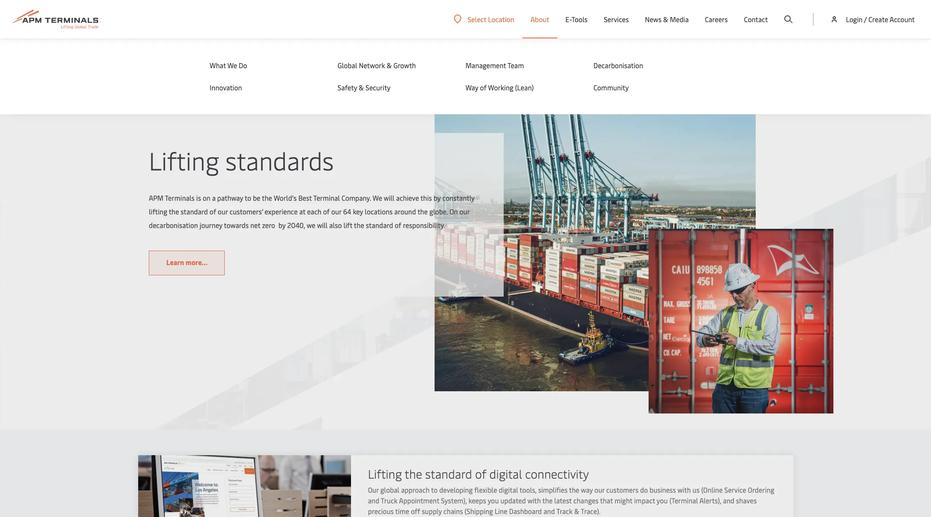 Task type: locate. For each thing, give the bounding box(es) containing it.
with
[[678, 485, 691, 495], [528, 496, 541, 505]]

lifting up global
[[368, 466, 402, 482]]

about button
[[531, 0, 549, 38]]

lifting
[[149, 143, 219, 177], [368, 466, 402, 482]]

precious
[[368, 507, 394, 516]]

we
[[228, 61, 237, 70], [373, 193, 383, 203]]

digital up updated
[[499, 485, 518, 495]]

the left way
[[569, 485, 580, 495]]

our right way
[[595, 485, 605, 495]]

decarbonisation link
[[594, 61, 705, 70]]

we up locations
[[373, 193, 383, 203]]

time
[[395, 507, 409, 516]]

1 horizontal spatial to
[[431, 485, 438, 495]]

keeps
[[469, 496, 486, 505]]

what we do link
[[210, 61, 321, 70]]

key
[[353, 207, 363, 216]]

0 vertical spatial standard
[[181, 207, 208, 216]]

services
[[604, 15, 629, 24]]

our right on
[[460, 207, 470, 216]]

0 vertical spatial digital
[[490, 466, 522, 482]]

& inside dropdown button
[[663, 15, 668, 24]]

select location button
[[454, 14, 515, 24]]

1 vertical spatial by
[[279, 221, 286, 230]]

responsibility.
[[403, 221, 446, 230]]

lift
[[344, 221, 353, 230]]

ordering
[[748, 485, 775, 495]]

on
[[450, 207, 458, 216]]

digital
[[490, 466, 522, 482], [499, 485, 518, 495]]

1 vertical spatial to
[[431, 485, 438, 495]]

might
[[615, 496, 633, 505]]

way of working (lean)
[[466, 83, 534, 92]]

lifting up "terminals"
[[149, 143, 219, 177]]

dashboard
[[509, 507, 542, 516]]

will up locations
[[384, 193, 395, 203]]

(online
[[701, 485, 723, 495]]

0 vertical spatial to
[[245, 193, 251, 203]]

to left be on the top left
[[245, 193, 251, 203]]

1 vertical spatial will
[[317, 221, 328, 230]]

news
[[645, 15, 662, 24]]

by down experience
[[279, 221, 286, 230]]

on
[[203, 193, 211, 203]]

to inside apm terminals is on a pathway to be the world's best terminal company. we will achieve this by constantly lifting the standard of our customers' experience at each of our 64 key locations around the globe. on our decarbonisation journey towards net zero  by 2040, we will also lift the standard of responsibility.
[[245, 193, 251, 203]]

0 horizontal spatial and
[[368, 496, 379, 505]]

updated
[[501, 496, 526, 505]]

will right we
[[317, 221, 328, 230]]

and down service
[[723, 496, 735, 505]]

customers
[[606, 485, 639, 495]]

simplifies
[[538, 485, 568, 495]]

of up flexible
[[475, 466, 487, 482]]

and left "track"
[[544, 507, 555, 516]]

0 horizontal spatial lifting
[[149, 143, 219, 177]]

e-
[[566, 15, 572, 24]]

management team
[[466, 61, 524, 70]]

services button
[[604, 0, 629, 38]]

towards
[[224, 221, 249, 230]]

2 horizontal spatial standard
[[425, 466, 472, 482]]

the
[[262, 193, 272, 203], [169, 207, 179, 216], [418, 207, 428, 216], [354, 221, 364, 230], [405, 466, 422, 482], [569, 485, 580, 495], [543, 496, 553, 505]]

with down tools,
[[528, 496, 541, 505]]

0 vertical spatial with
[[678, 485, 691, 495]]

you down business
[[657, 496, 668, 505]]

0 horizontal spatial you
[[488, 496, 499, 505]]

& right news
[[663, 15, 668, 24]]

you down flexible
[[488, 496, 499, 505]]

to inside the lifting the standard of digital connectivity our global approach to developing flexible digital tools, simplifies the way our customers do business with us (online service ordering and truck appointment system), keeps you updated with the latest changes that might impact you (terminal alerts), and shaves precious time off supply chains (shipping line dashboard and track & trace).
[[431, 485, 438, 495]]

standard down the "is"
[[181, 207, 208, 216]]

by right this
[[434, 193, 441, 203]]

standard
[[181, 207, 208, 216], [366, 221, 393, 230], [425, 466, 472, 482]]

will
[[384, 193, 395, 203], [317, 221, 328, 230]]

0 horizontal spatial will
[[317, 221, 328, 230]]

impact
[[634, 496, 655, 505]]

e-tools button
[[566, 0, 588, 38]]

global
[[380, 485, 400, 495]]

management
[[466, 61, 506, 70]]

& right safety
[[359, 83, 364, 92]]

2 vertical spatial standard
[[425, 466, 472, 482]]

connectivity
[[525, 466, 589, 482]]

1 vertical spatial with
[[528, 496, 541, 505]]

of right way
[[480, 83, 487, 92]]

service
[[725, 485, 747, 495]]

0 vertical spatial we
[[228, 61, 237, 70]]

around
[[395, 207, 416, 216]]

digital up flexible
[[490, 466, 522, 482]]

0 vertical spatial lifting
[[149, 143, 219, 177]]

standard down locations
[[366, 221, 393, 230]]

1 horizontal spatial with
[[678, 485, 691, 495]]

1 horizontal spatial we
[[373, 193, 383, 203]]

1 horizontal spatial standard
[[366, 221, 393, 230]]

news & media
[[645, 15, 689, 24]]

login / create account link
[[830, 0, 915, 38]]

working
[[488, 83, 514, 92]]

community
[[594, 83, 629, 92]]

chains
[[444, 507, 463, 516]]

account
[[890, 15, 915, 24]]

tools,
[[520, 485, 537, 495]]

locations
[[365, 207, 393, 216]]

0 horizontal spatial to
[[245, 193, 251, 203]]

0 vertical spatial by
[[434, 193, 441, 203]]

global network & growth
[[338, 61, 416, 70]]

company.
[[342, 193, 371, 203]]

best
[[299, 193, 312, 203]]

1 vertical spatial standard
[[366, 221, 393, 230]]

standard up developing
[[425, 466, 472, 482]]

we left do
[[228, 61, 237, 70]]

net
[[251, 221, 261, 230]]

this
[[421, 193, 432, 203]]

and down the our at the bottom left
[[368, 496, 379, 505]]

1 vertical spatial lifting
[[368, 466, 402, 482]]

with up (terminal at the bottom of page
[[678, 485, 691, 495]]

0 vertical spatial will
[[384, 193, 395, 203]]

1 horizontal spatial and
[[544, 507, 555, 516]]

1 vertical spatial we
[[373, 193, 383, 203]]

& right "track"
[[574, 507, 580, 516]]

supply
[[422, 507, 442, 516]]

to up appointment
[[431, 485, 438, 495]]

journey
[[200, 221, 223, 230]]

alerts),
[[700, 496, 722, 505]]

lifting inside the lifting the standard of digital connectivity our global approach to developing flexible digital tools, simplifies the way our customers do business with us (online service ordering and truck appointment system), keeps you updated with the latest changes that might impact you (terminal alerts), and shaves precious time off supply chains (shipping line dashboard and track & trace).
[[368, 466, 402, 482]]

global
[[338, 61, 357, 70]]

our
[[368, 485, 379, 495]]

1 horizontal spatial lifting
[[368, 466, 402, 482]]

do
[[640, 485, 648, 495]]

you
[[488, 496, 499, 505], [657, 496, 668, 505]]

our
[[218, 207, 228, 216], [332, 207, 342, 216], [460, 207, 470, 216], [595, 485, 605, 495]]

select
[[468, 14, 487, 24]]

system),
[[441, 496, 467, 505]]

1 horizontal spatial you
[[657, 496, 668, 505]]

of
[[480, 83, 487, 92], [210, 207, 216, 216], [323, 207, 330, 216], [395, 221, 402, 230], [475, 466, 487, 482]]

2 you from the left
[[657, 496, 668, 505]]

and
[[368, 496, 379, 505], [723, 496, 735, 505], [544, 507, 555, 516]]

standard inside the lifting the standard of digital connectivity our global approach to developing flexible digital tools, simplifies the way our customers do business with us (online service ordering and truck appointment system), keeps you updated with the latest changes that might impact you (terminal alerts), and shaves precious time off supply chains (shipping line dashboard and track & trace).
[[425, 466, 472, 482]]

64
[[343, 207, 352, 216]]

1 horizontal spatial by
[[434, 193, 441, 203]]



Task type: vqa. For each thing, say whether or not it's contained in the screenshot.
2nd you from the right
yes



Task type: describe. For each thing, give the bounding box(es) containing it.
create
[[869, 15, 889, 24]]

lifting the standard of digital connectivity our global approach to developing flexible digital tools, simplifies the way our customers do business with us (online service ordering and truck appointment system), keeps you updated with the latest changes that might impact you (terminal alerts), and shaves precious time off supply chains (shipping line dashboard and track & trace).
[[368, 466, 775, 516]]

line
[[495, 507, 508, 516]]

the up responsibility.
[[418, 207, 428, 216]]

lifting
[[149, 207, 167, 216]]

achieve
[[396, 193, 419, 203]]

login / create account
[[846, 15, 915, 24]]

trace).
[[581, 507, 601, 516]]

developing
[[439, 485, 473, 495]]

apmt container tracking banner image
[[138, 456, 351, 518]]

& inside the lifting the standard of digital connectivity our global approach to developing flexible digital tools, simplifies the way our customers do business with us (online service ordering and truck appointment system), keeps you updated with the latest changes that might impact you (terminal alerts), and shaves precious time off supply chains (shipping line dashboard and track & trace).
[[574, 507, 580, 516]]

truck
[[381, 496, 398, 505]]

(shipping
[[465, 507, 493, 516]]

we inside apm terminals is on a pathway to be the world's best terminal company. we will achieve this by constantly lifting the standard of our customers' experience at each of our 64 key locations around the globe. on our decarbonisation journey towards net zero  by 2040, we will also lift the standard of responsibility.
[[373, 193, 383, 203]]

the down simplifies
[[543, 496, 553, 505]]

terminals
[[165, 193, 195, 203]]

that
[[600, 496, 613, 505]]

1 horizontal spatial will
[[384, 193, 395, 203]]

contact button
[[744, 0, 768, 38]]

shaves
[[736, 496, 757, 505]]

management team link
[[466, 61, 577, 70]]

the up decarbonisation
[[169, 207, 179, 216]]

latest
[[554, 496, 572, 505]]

off
[[411, 507, 420, 516]]

news & media button
[[645, 0, 689, 38]]

contact
[[744, 15, 768, 24]]

customers'
[[230, 207, 263, 216]]

standards
[[226, 143, 334, 177]]

decarbonisation
[[149, 221, 198, 230]]

safety & security link
[[338, 83, 449, 92]]

do
[[239, 61, 247, 70]]

safety & security
[[338, 83, 391, 92]]

decarbonisation
[[594, 61, 643, 70]]

1 vertical spatial digital
[[499, 485, 518, 495]]

team
[[508, 61, 524, 70]]

constantly
[[443, 193, 475, 203]]

& left growth
[[387, 61, 392, 70]]

of down a
[[210, 207, 216, 216]]

media
[[670, 15, 689, 24]]

e-tools
[[566, 15, 588, 24]]

tools
[[572, 15, 588, 24]]

the right "lift"
[[354, 221, 364, 230]]

lifting standards
[[149, 143, 334, 177]]

is
[[196, 193, 201, 203]]

2040,
[[288, 221, 305, 230]]

each
[[307, 207, 322, 216]]

lifting for lifting the standard of digital connectivity our global approach to developing flexible digital tools, simplifies the way our customers do business with us (online service ordering and truck appointment system), keeps you updated with the latest changes that might impact you (terminal alerts), and shaves precious time off supply chains (shipping line dashboard and track & trace).
[[368, 466, 402, 482]]

at
[[300, 207, 306, 216]]

of inside the lifting the standard of digital connectivity our global approach to developing flexible digital tools, simplifies the way our customers do business with us (online service ordering and truck appointment system), keeps you updated with the latest changes that might impact you (terminal alerts), and shaves precious time off supply chains (shipping line dashboard and track & trace).
[[475, 466, 487, 482]]

login
[[846, 15, 863, 24]]

global network & growth link
[[338, 61, 449, 70]]

flexible
[[475, 485, 497, 495]]

a
[[212, 193, 216, 203]]

of right each
[[323, 207, 330, 216]]

way
[[466, 83, 479, 92]]

also
[[330, 221, 342, 230]]

(lean)
[[515, 83, 534, 92]]

2 horizontal spatial and
[[723, 496, 735, 505]]

of down "around"
[[395, 221, 402, 230]]

way of working (lean) link
[[466, 83, 577, 92]]

about
[[531, 15, 549, 24]]

our left 64
[[332, 207, 342, 216]]

0 horizontal spatial by
[[279, 221, 286, 230]]

growth
[[394, 61, 416, 70]]

security
[[366, 83, 391, 92]]

the right be on the top left
[[262, 193, 272, 203]]

0 horizontal spatial with
[[528, 496, 541, 505]]

apm
[[149, 193, 164, 203]]

apm terminals is on a pathway to be the world's best terminal company. we will achieve this by constantly lifting the standard of our customers' experience at each of our 64 key locations around the globe. on our decarbonisation journey towards net zero  by 2040, we will also lift the standard of responsibility.
[[149, 193, 475, 230]]

track
[[557, 507, 573, 516]]

safety
[[338, 83, 357, 92]]

we
[[307, 221, 316, 230]]

lifting for lifting standards
[[149, 143, 219, 177]]

network
[[359, 61, 385, 70]]

appointment
[[399, 496, 439, 505]]

approach
[[401, 485, 430, 495]]

(terminal
[[670, 496, 698, 505]]

1 you from the left
[[488, 496, 499, 505]]

business
[[650, 485, 676, 495]]

pathway
[[217, 193, 243, 203]]

/
[[864, 15, 867, 24]]

terminal
[[314, 193, 340, 203]]

world's
[[274, 193, 297, 203]]

experience
[[265, 207, 298, 216]]

our inside the lifting the standard of digital connectivity our global approach to developing flexible digital tools, simplifies the way our customers do business with us (online service ordering and truck appointment system), keeps you updated with the latest changes that might impact you (terminal alerts), and shaves precious time off supply chains (shipping line dashboard and track & trace).
[[595, 485, 605, 495]]

careers button
[[705, 0, 728, 38]]

the up 'approach'
[[405, 466, 422, 482]]

innovation
[[210, 83, 242, 92]]

way
[[581, 485, 593, 495]]

what
[[210, 61, 226, 70]]

location
[[488, 14, 515, 24]]

careers
[[705, 15, 728, 24]]

0 horizontal spatial we
[[228, 61, 237, 70]]

0 horizontal spatial standard
[[181, 207, 208, 216]]

our down the pathway
[[218, 207, 228, 216]]



